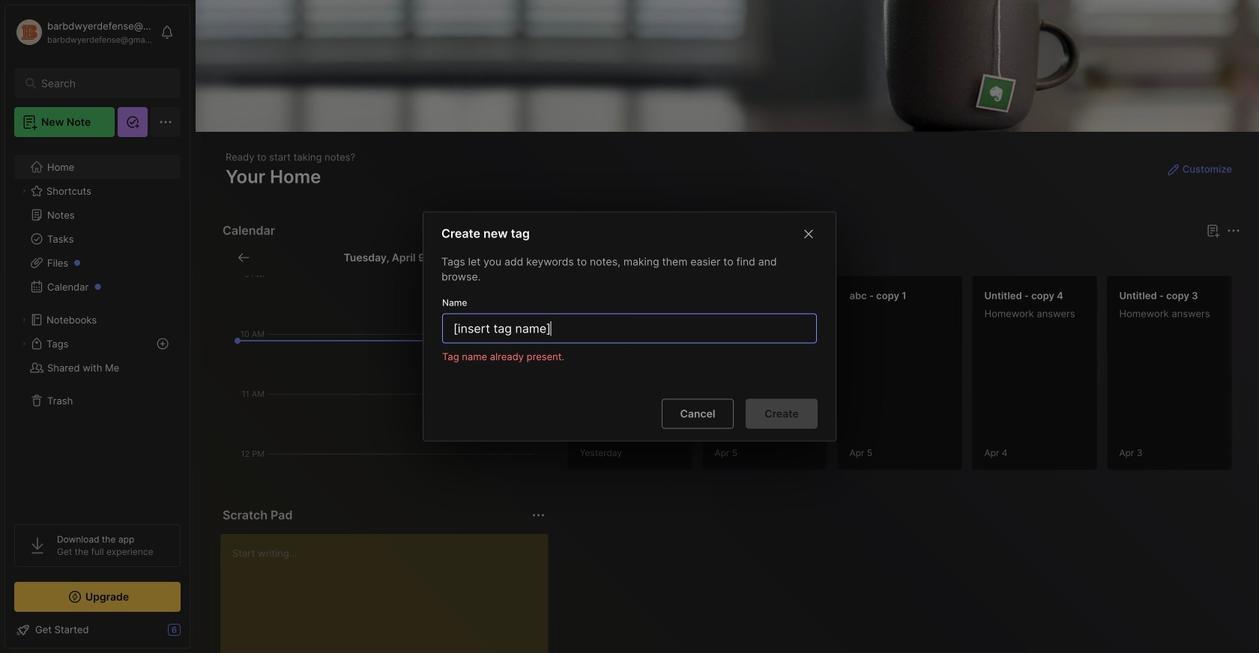 Task type: vqa. For each thing, say whether or not it's contained in the screenshot.
2nd tab from the right
yes



Task type: describe. For each thing, give the bounding box(es) containing it.
close image
[[800, 225, 818, 243]]

2 tab from the left
[[620, 249, 681, 267]]

tree inside main element
[[5, 146, 190, 511]]

Search text field
[[41, 76, 161, 91]]

1 tab from the left
[[570, 249, 614, 267]]

expand tags image
[[19, 340, 28, 349]]



Task type: locate. For each thing, give the bounding box(es) containing it.
tree
[[5, 146, 190, 511]]

row group
[[567, 276, 1260, 480]]

0 horizontal spatial tab
[[570, 249, 614, 267]]

Start writing… text field
[[232, 535, 548, 654]]

none search field inside main element
[[41, 74, 161, 92]]

expand notebooks image
[[19, 316, 28, 325]]

tab list
[[570, 249, 1239, 267]]

1 horizontal spatial tab
[[620, 249, 681, 267]]

Tag name text field
[[452, 315, 811, 343]]

tab
[[570, 249, 614, 267], [620, 249, 681, 267]]

None search field
[[41, 74, 161, 92]]

main element
[[0, 0, 195, 654]]



